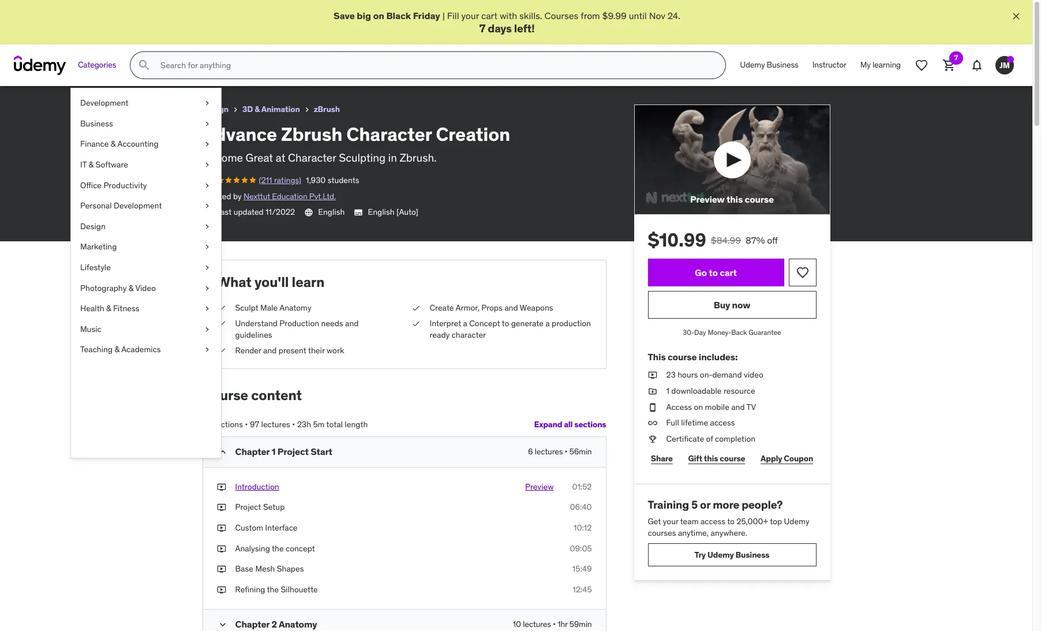 Task type: describe. For each thing, give the bounding box(es) containing it.
xsmall image inside music link
[[203, 324, 212, 335]]

0 vertical spatial business
[[767, 60, 799, 70]]

mesh
[[256, 564, 275, 574]]

english for english
[[318, 207, 345, 217]]

production
[[552, 318, 591, 329]]

try udemy business
[[695, 550, 770, 560]]

& for video
[[129, 283, 134, 293]]

length
[[345, 419, 368, 430]]

10 for 10 sections • 97 lectures • 23h 5m total length
[[202, 419, 211, 430]]

instructor
[[813, 60, 847, 70]]

12:45
[[573, 584, 592, 595]]

it & software link
[[71, 155, 221, 175]]

includes:
[[699, 351, 738, 363]]

office productivity link
[[71, 175, 221, 196]]

interface
[[265, 523, 298, 533]]

top
[[771, 516, 783, 527]]

hours
[[678, 370, 699, 380]]

understand production needs and guidelines
[[235, 318, 359, 340]]

xsmall image inside it & software link
[[203, 159, 212, 171]]

anatomy for chapter 2 anatomy
[[279, 619, 317, 630]]

base
[[235, 564, 254, 574]]

go to cart
[[695, 267, 737, 278]]

& for software
[[89, 159, 94, 170]]

silhouette
[[281, 584, 318, 595]]

learning
[[873, 60, 902, 70]]

(211 ratings)
[[259, 175, 302, 185]]

learn
[[292, 273, 325, 291]]

10 sections • 97 lectures • 23h 5m total length
[[202, 419, 368, 430]]

production
[[280, 318, 319, 329]]

advance zbrush character creation become great at character sculpting in zbrush.
[[202, 122, 511, 165]]

1 vertical spatial course
[[668, 351, 697, 363]]

chapter for chapter 1 project start
[[235, 446, 270, 457]]

23h 5m
[[297, 419, 325, 430]]

• for 6 lectures • 56min
[[565, 446, 568, 457]]

until
[[629, 10, 647, 21]]

0 horizontal spatial project
[[235, 502, 261, 512]]

& for animation
[[255, 104, 260, 114]]

fill
[[447, 10, 459, 21]]

create
[[430, 302, 454, 313]]

7 inside save big on black friday | fill your cart with skills. courses from $9.99 until nov 24. 7 days left!
[[480, 22, 486, 35]]

lectures for anatomy
[[523, 619, 551, 630]]

development link
[[71, 93, 221, 114]]

& for academics
[[115, 344, 120, 355]]

0 horizontal spatial udemy
[[708, 550, 734, 560]]

gift this course
[[689, 453, 746, 464]]

teaching & academics
[[80, 344, 161, 355]]

your inside training 5 or more people? get your team access to 25,000+ top udemy courses anytime, anywhere.
[[663, 516, 679, 527]]

1 vertical spatial design link
[[71, 216, 221, 237]]

black
[[387, 10, 411, 21]]

and for understand production needs and guidelines
[[345, 318, 359, 329]]

expand
[[535, 420, 563, 430]]

course language image
[[305, 208, 314, 217]]

cart inside save big on black friday | fill your cart with skills. courses from $9.99 until nov 24. 7 days left!
[[482, 10, 498, 21]]

become
[[202, 151, 243, 165]]

udemy image
[[14, 56, 66, 75]]

xsmall image inside finance & accounting link
[[203, 139, 212, 150]]

close image
[[1011, 10, 1023, 22]]

big
[[357, 10, 371, 21]]

apply coupon
[[761, 453, 814, 464]]

udemy business
[[741, 60, 799, 70]]

course for preview this course
[[745, 194, 775, 205]]

xsmall image inside design 'link'
[[203, 221, 212, 232]]

jm link
[[992, 52, 1019, 79]]

access inside training 5 or more people? get your team access to 25,000+ top udemy courses anytime, anywhere.
[[701, 516, 726, 527]]

1 vertical spatial design
[[80, 221, 106, 231]]

10 for 10 lectures • 1hr 59min
[[513, 619, 521, 630]]

1 horizontal spatial character
[[347, 122, 432, 146]]

go to cart button
[[648, 259, 785, 287]]

• left 23h 5m at the left bottom of page
[[292, 419, 295, 430]]

to inside training 5 or more people? get your team access to 25,000+ top udemy courses anytime, anywhere.
[[728, 516, 735, 527]]

this for preview
[[727, 194, 743, 205]]

completion
[[716, 434, 756, 444]]

xsmall image inside office productivity link
[[203, 180, 212, 191]]

from
[[581, 10, 601, 21]]

full lifetime access
[[667, 418, 736, 428]]

instructor link
[[806, 52, 854, 79]]

zbrush
[[281, 122, 343, 146]]

the for refining
[[267, 584, 279, 595]]

0 vertical spatial 1
[[667, 386, 670, 396]]

0 vertical spatial udemy
[[741, 60, 766, 70]]

created by nexttut education pvt.ltd.
[[202, 191, 336, 201]]

notifications image
[[971, 58, 985, 72]]

30-
[[683, 328, 695, 337]]

of
[[707, 434, 714, 444]]

preview for preview
[[526, 482, 554, 492]]

0 horizontal spatial 1
[[272, 446, 276, 457]]

you have alerts image
[[1008, 56, 1015, 63]]

back
[[732, 328, 748, 337]]

chapter for chapter 2 anatomy
[[235, 619, 270, 630]]

character
[[452, 330, 486, 340]]

setup
[[263, 502, 285, 512]]

nov
[[650, 10, 666, 21]]

mobile
[[706, 402, 730, 412]]

anywhere.
[[711, 528, 748, 538]]

small image for chapter 1 project start
[[217, 446, 228, 458]]

$9.99
[[603, 10, 627, 21]]

1 horizontal spatial on
[[695, 402, 704, 412]]

save big on black friday | fill your cart with skills. courses from $9.99 until nov 24. 7 days left!
[[334, 10, 681, 35]]

• for 10 lectures • 1hr 59min
[[553, 619, 556, 630]]

3d & animation link
[[243, 102, 300, 117]]

01:52
[[573, 482, 592, 492]]

zbrush.
[[400, 151, 437, 165]]

male
[[261, 302, 278, 313]]

zbrush
[[314, 104, 340, 114]]

xsmall image inside business link
[[203, 118, 212, 130]]

pvt.ltd.
[[309, 191, 336, 201]]

last
[[216, 207, 232, 217]]

sculpt
[[235, 302, 259, 313]]

downloadable
[[672, 386, 722, 396]]

xsmall image inside photography & video link
[[203, 283, 212, 294]]

apply coupon button
[[758, 447, 817, 470]]

render and present their work
[[235, 346, 345, 356]]

creation
[[436, 122, 511, 146]]

save
[[334, 10, 355, 21]]

team
[[681, 516, 699, 527]]

what you'll learn
[[217, 273, 325, 291]]

students
[[328, 175, 360, 185]]

to inside interpret a concept to generate a production ready character
[[502, 318, 510, 329]]

0 vertical spatial wishlist image
[[915, 58, 929, 72]]

and for create armor, props and weapons
[[505, 302, 518, 313]]

shopping cart with 7 items image
[[943, 58, 957, 72]]

custom
[[235, 523, 263, 533]]

1 vertical spatial business
[[80, 118, 113, 129]]

my learning
[[861, 60, 902, 70]]

gift
[[689, 453, 703, 464]]

11/2022
[[266, 207, 295, 217]]

resource
[[724, 386, 756, 396]]

1hr
[[558, 619, 568, 630]]

created
[[202, 191, 231, 201]]

course content
[[202, 386, 302, 404]]

teaching
[[80, 344, 113, 355]]

analysing the concept
[[235, 543, 315, 554]]

1 a from the left
[[464, 318, 468, 329]]

at
[[276, 151, 286, 165]]

2 a from the left
[[546, 318, 550, 329]]

health & fitness link
[[71, 299, 221, 319]]

more
[[713, 498, 740, 512]]

and right render
[[263, 346, 277, 356]]



Task type: vqa. For each thing, say whether or not it's contained in the screenshot.


Task type: locate. For each thing, give the bounding box(es) containing it.
personal development link
[[71, 196, 221, 216]]

your
[[462, 10, 479, 21], [663, 516, 679, 527]]

1 horizontal spatial sections
[[575, 420, 607, 430]]

on down downloadable
[[695, 402, 704, 412]]

your right fill
[[462, 10, 479, 21]]

development inside development link
[[80, 98, 129, 108]]

in
[[388, 151, 397, 165]]

97
[[250, 419, 259, 430]]

course for gift this course
[[720, 453, 746, 464]]

sculpting
[[339, 151, 386, 165]]

and inside the understand production needs and guidelines
[[345, 318, 359, 329]]

categories button
[[71, 52, 123, 79]]

xsmall image inside teaching & academics link
[[203, 344, 212, 356]]

1 vertical spatial on
[[695, 402, 704, 412]]

$10.99 $84.99 87% off
[[648, 228, 779, 252]]

on right big
[[373, 10, 385, 21]]

start
[[311, 446, 333, 457]]

1 vertical spatial chapter
[[235, 619, 270, 630]]

cart inside 'button'
[[720, 267, 737, 278]]

a
[[464, 318, 468, 329], [546, 318, 550, 329]]

0 vertical spatial small image
[[217, 446, 228, 458]]

$84.99
[[711, 235, 742, 246]]

ready
[[430, 330, 450, 340]]

10 left 1hr
[[513, 619, 521, 630]]

anatomy for sculpt male anatomy
[[280, 302, 312, 313]]

• for 10 sections • 97 lectures • 23h 5m total length
[[245, 419, 248, 430]]

last updated 11/2022
[[216, 207, 295, 217]]

•
[[245, 419, 248, 430], [292, 419, 295, 430], [565, 446, 568, 457], [553, 619, 556, 630]]

try udemy business link
[[648, 544, 817, 567]]

xsmall image inside health & fitness link
[[203, 303, 212, 315]]

0 horizontal spatial preview
[[526, 482, 554, 492]]

1 small image from the top
[[217, 446, 228, 458]]

all
[[564, 420, 573, 430]]

2 small image from the top
[[217, 619, 228, 631]]

0 horizontal spatial on
[[373, 10, 385, 21]]

small image for chapter 2 anatomy
[[217, 619, 228, 631]]

english
[[318, 207, 345, 217], [368, 207, 395, 217]]

1 horizontal spatial 1
[[667, 386, 670, 396]]

wishlist image
[[915, 58, 929, 72], [796, 266, 810, 280]]

0 horizontal spatial design
[[80, 221, 106, 231]]

course down completion
[[720, 453, 746, 464]]

armor,
[[456, 302, 480, 313]]

[auto]
[[397, 207, 419, 217]]

small image left 2
[[217, 619, 228, 631]]

off
[[768, 235, 779, 246]]

1 down 23
[[667, 386, 670, 396]]

design link left 3d
[[202, 102, 229, 117]]

• left 56min on the bottom right of the page
[[565, 446, 568, 457]]

0 vertical spatial design
[[202, 104, 229, 114]]

their
[[308, 346, 325, 356]]

1 vertical spatial your
[[663, 516, 679, 527]]

jm
[[1000, 60, 1011, 70]]

analysing
[[235, 543, 270, 554]]

1 vertical spatial this
[[705, 453, 719, 464]]

1 vertical spatial to
[[502, 318, 510, 329]]

and for access on mobile and tv
[[732, 402, 745, 412]]

preview up $10.99 $84.99 87% off
[[691, 194, 725, 205]]

0 vertical spatial chapter
[[235, 446, 270, 457]]

coupon
[[785, 453, 814, 464]]

1 vertical spatial access
[[701, 516, 726, 527]]

understand
[[235, 318, 278, 329]]

0 vertical spatial 10
[[202, 419, 211, 430]]

on inside save big on black friday | fill your cart with skills. courses from $9.99 until nov 24. 7 days left!
[[373, 10, 385, 21]]

it & software
[[80, 159, 128, 170]]

access on mobile and tv
[[667, 402, 757, 412]]

training
[[648, 498, 690, 512]]

introduction
[[235, 482, 279, 492]]

health & fitness
[[80, 303, 140, 314]]

2 vertical spatial business
[[736, 550, 770, 560]]

0 horizontal spatial sections
[[213, 419, 243, 430]]

& right 3d
[[255, 104, 260, 114]]

& right "teaching"
[[115, 344, 120, 355]]

1 horizontal spatial wishlist image
[[915, 58, 929, 72]]

teaching & academics link
[[71, 340, 221, 360]]

1 horizontal spatial udemy
[[741, 60, 766, 70]]

2 horizontal spatial to
[[728, 516, 735, 527]]

Search for anything text field
[[158, 56, 712, 75]]

0 vertical spatial design link
[[202, 102, 229, 117]]

concept
[[286, 543, 315, 554]]

0 horizontal spatial 10
[[202, 419, 211, 430]]

1 vertical spatial the
[[267, 584, 279, 595]]

lectures right "97"
[[261, 419, 290, 430]]

0 horizontal spatial english
[[318, 207, 345, 217]]

design down personal
[[80, 221, 106, 231]]

0 vertical spatial this
[[727, 194, 743, 205]]

anatomy
[[280, 302, 312, 313], [279, 619, 317, 630]]

xsmall image
[[203, 98, 212, 109], [203, 139, 212, 150], [203, 159, 212, 171], [203, 180, 212, 191], [203, 201, 212, 212], [202, 208, 212, 217], [203, 221, 212, 232], [203, 242, 212, 253], [203, 262, 212, 274], [203, 283, 212, 294], [412, 302, 421, 314], [203, 303, 212, 315], [412, 318, 421, 330], [217, 346, 226, 357], [648, 370, 658, 381], [648, 402, 658, 413], [648, 434, 658, 445], [217, 523, 226, 534], [217, 564, 226, 575]]

fitness
[[113, 303, 140, 314]]

0 horizontal spatial 7
[[480, 22, 486, 35]]

1 horizontal spatial cart
[[720, 267, 737, 278]]

your inside save big on black friday | fill your cart with skills. courses from $9.99 until nov 24. 7 days left!
[[462, 10, 479, 21]]

0 vertical spatial cart
[[482, 10, 498, 21]]

sections left "97"
[[213, 419, 243, 430]]

lectures left 1hr
[[523, 619, 551, 630]]

project down 10 sections • 97 lectures • 23h 5m total length
[[278, 446, 309, 457]]

access down mobile
[[711, 418, 736, 428]]

nexttut
[[244, 191, 270, 201]]

development down office productivity link on the left
[[114, 201, 162, 211]]

& left video
[[129, 283, 134, 293]]

preview for preview this course
[[691, 194, 725, 205]]

1 vertical spatial preview
[[526, 482, 554, 492]]

anatomy right 2
[[279, 619, 317, 630]]

1,930
[[306, 175, 326, 185]]

1 vertical spatial udemy
[[785, 516, 810, 527]]

lectures for project
[[535, 446, 563, 457]]

chapter down "97"
[[235, 446, 270, 457]]

project up custom at the left bottom of the page
[[235, 502, 261, 512]]

submit search image
[[138, 58, 152, 72]]

lifestyle link
[[71, 258, 221, 278]]

to inside 'button'
[[709, 267, 718, 278]]

25,000+
[[737, 516, 769, 527]]

character up in
[[347, 122, 432, 146]]

xsmall image
[[231, 105, 240, 114], [302, 105, 312, 114], [203, 118, 212, 130], [217, 302, 226, 314], [217, 318, 226, 330], [203, 324, 212, 335], [203, 344, 212, 356], [648, 386, 658, 397], [648, 418, 658, 429], [217, 482, 226, 493], [217, 502, 226, 513], [217, 543, 226, 555], [217, 584, 226, 596]]

development inside personal development link
[[114, 201, 162, 211]]

a up character
[[464, 318, 468, 329]]

1 horizontal spatial your
[[663, 516, 679, 527]]

• left "97"
[[245, 419, 248, 430]]

1 vertical spatial development
[[114, 201, 162, 211]]

design
[[202, 104, 229, 114], [80, 221, 106, 231]]

2 vertical spatial course
[[720, 453, 746, 464]]

preview this course button
[[634, 105, 831, 215]]

0 horizontal spatial this
[[705, 453, 719, 464]]

buy now button
[[648, 291, 817, 319]]

1 down 10 sections • 97 lectures • 23h 5m total length
[[272, 446, 276, 457]]

& right it
[[89, 159, 94, 170]]

business left instructor
[[767, 60, 799, 70]]

10:12
[[574, 523, 592, 533]]

sections
[[213, 419, 243, 430], [575, 420, 607, 430]]

day
[[695, 328, 707, 337]]

1 vertical spatial cart
[[720, 267, 737, 278]]

1 horizontal spatial 10
[[513, 619, 521, 630]]

guarantee
[[749, 328, 782, 337]]

udemy inside training 5 or more people? get your team access to 25,000+ top udemy courses anytime, anywhere.
[[785, 516, 810, 527]]

1 horizontal spatial preview
[[691, 194, 725, 205]]

cart up the days
[[482, 10, 498, 21]]

english for english [auto]
[[368, 207, 395, 217]]

business down anywhere. on the bottom right of page
[[736, 550, 770, 560]]

24.
[[668, 10, 681, 21]]

30-day money-back guarantee
[[683, 328, 782, 337]]

course up 87%
[[745, 194, 775, 205]]

to right "concept"
[[502, 318, 510, 329]]

10 down course
[[202, 419, 211, 430]]

23
[[667, 370, 676, 380]]

xsmall image inside development link
[[203, 98, 212, 109]]

access
[[667, 402, 693, 412]]

and right 'needs'
[[345, 318, 359, 329]]

the
[[272, 543, 284, 554], [267, 584, 279, 595]]

on
[[373, 10, 385, 21], [695, 402, 704, 412]]

0 horizontal spatial cart
[[482, 10, 498, 21]]

0 vertical spatial to
[[709, 267, 718, 278]]

refining
[[235, 584, 265, 595]]

0 vertical spatial development
[[80, 98, 129, 108]]

2 vertical spatial to
[[728, 516, 735, 527]]

1 horizontal spatial a
[[546, 318, 550, 329]]

1 horizontal spatial design
[[202, 104, 229, 114]]

english [auto]
[[368, 207, 419, 217]]

0 vertical spatial your
[[462, 10, 479, 21]]

0 vertical spatial anatomy
[[280, 302, 312, 313]]

content
[[251, 386, 302, 404]]

1 vertical spatial anatomy
[[279, 619, 317, 630]]

course
[[202, 386, 248, 404]]

10
[[202, 419, 211, 430], [513, 619, 521, 630]]

this right gift
[[705, 453, 719, 464]]

1 vertical spatial small image
[[217, 619, 228, 631]]

0 vertical spatial project
[[278, 446, 309, 457]]

2 vertical spatial lectures
[[523, 619, 551, 630]]

xsmall image inside marketing link
[[203, 242, 212, 253]]

photography & video
[[80, 283, 156, 293]]

1 vertical spatial 10
[[513, 619, 521, 630]]

& for fitness
[[106, 303, 111, 314]]

xsmall image inside lifestyle link
[[203, 262, 212, 274]]

and left tv
[[732, 402, 745, 412]]

0 horizontal spatial a
[[464, 318, 468, 329]]

design link down personal development on the top of page
[[71, 216, 221, 237]]

1 horizontal spatial to
[[709, 267, 718, 278]]

lectures right 6
[[535, 446, 563, 457]]

go
[[695, 267, 708, 278]]

certificate of completion
[[667, 434, 756, 444]]

productivity
[[104, 180, 147, 190]]

• left 1hr
[[553, 619, 556, 630]]

development
[[80, 98, 129, 108], [114, 201, 162, 211]]

days
[[488, 22, 512, 35]]

access down or
[[701, 516, 726, 527]]

anatomy up production
[[280, 302, 312, 313]]

your up courses
[[663, 516, 679, 527]]

7 left notifications icon at the top of page
[[955, 53, 959, 62]]

1 vertical spatial project
[[235, 502, 261, 512]]

closed captions image
[[354, 208, 364, 217]]

this inside button
[[727, 194, 743, 205]]

this
[[727, 194, 743, 205], [705, 453, 719, 464]]

training 5 or more people? get your team access to 25,000+ top udemy courses anytime, anywhere.
[[648, 498, 810, 538]]

marketing link
[[71, 237, 221, 258]]

sections right "all"
[[575, 420, 607, 430]]

0 vertical spatial on
[[373, 10, 385, 21]]

a down weapons
[[546, 318, 550, 329]]

xsmall image inside personal development link
[[203, 201, 212, 212]]

1 vertical spatial character
[[288, 151, 337, 165]]

preview
[[691, 194, 725, 205], [526, 482, 554, 492]]

cart right go
[[720, 267, 737, 278]]

this up $84.99
[[727, 194, 743, 205]]

the for analysing
[[272, 543, 284, 554]]

7 inside 7 link
[[955, 53, 959, 62]]

business link
[[71, 114, 221, 134]]

0 horizontal spatial character
[[288, 151, 337, 165]]

english down pvt.ltd.
[[318, 207, 345, 217]]

the down interface
[[272, 543, 284, 554]]

7 link
[[936, 52, 964, 79]]

preview inside button
[[691, 194, 725, 205]]

0 vertical spatial access
[[711, 418, 736, 428]]

small image
[[217, 446, 228, 458], [217, 619, 228, 631]]

apply
[[761, 453, 783, 464]]

7 left the days
[[480, 22, 486, 35]]

1 horizontal spatial project
[[278, 446, 309, 457]]

& for accounting
[[111, 139, 116, 149]]

course inside button
[[745, 194, 775, 205]]

0 horizontal spatial your
[[462, 10, 479, 21]]

& right health
[[106, 303, 111, 314]]

it
[[80, 159, 87, 170]]

course up hours
[[668, 351, 697, 363]]

1 vertical spatial lectures
[[535, 446, 563, 457]]

1 vertical spatial wishlist image
[[796, 266, 810, 280]]

and right props
[[505, 302, 518, 313]]

udemy business link
[[734, 52, 806, 79]]

0 vertical spatial lectures
[[261, 419, 290, 430]]

this for gift
[[705, 453, 719, 464]]

0 horizontal spatial to
[[502, 318, 510, 329]]

my learning link
[[854, 52, 909, 79]]

to up anywhere. on the bottom right of page
[[728, 516, 735, 527]]

the down base mesh shapes
[[267, 584, 279, 595]]

certificate
[[667, 434, 705, 444]]

1 horizontal spatial this
[[727, 194, 743, 205]]

chapter left 2
[[235, 619, 270, 630]]

0 vertical spatial preview
[[691, 194, 725, 205]]

refining the silhouette
[[235, 584, 318, 595]]

2 horizontal spatial udemy
[[785, 516, 810, 527]]

expand all sections button
[[535, 413, 607, 436]]

custom interface
[[235, 523, 298, 533]]

this course includes:
[[648, 351, 738, 363]]

0 vertical spatial the
[[272, 543, 284, 554]]

1 chapter from the top
[[235, 446, 270, 457]]

1 downloadable resource
[[667, 386, 756, 396]]

0 horizontal spatial wishlist image
[[796, 266, 810, 280]]

design left 3d
[[202, 104, 229, 114]]

to right go
[[709, 267, 718, 278]]

business up the finance
[[80, 118, 113, 129]]

0 vertical spatial 7
[[480, 22, 486, 35]]

87%
[[746, 235, 766, 246]]

advance
[[202, 122, 277, 146]]

english right closed captions image
[[368, 207, 395, 217]]

sections inside the expand all sections dropdown button
[[575, 420, 607, 430]]

3d
[[243, 104, 253, 114]]

accounting
[[118, 139, 159, 149]]

2 chapter from the top
[[235, 619, 270, 630]]

small image down course
[[217, 446, 228, 458]]

1 horizontal spatial english
[[368, 207, 395, 217]]

2 english from the left
[[368, 207, 395, 217]]

needs
[[321, 318, 343, 329]]

0 vertical spatial course
[[745, 194, 775, 205]]

1 horizontal spatial 7
[[955, 53, 959, 62]]

academics
[[121, 344, 161, 355]]

0 vertical spatial character
[[347, 122, 432, 146]]

categories
[[78, 60, 116, 70]]

5
[[692, 498, 698, 512]]

1 english from the left
[[318, 207, 345, 217]]

& right the finance
[[111, 139, 116, 149]]

character up 1,930
[[288, 151, 337, 165]]

1 vertical spatial 7
[[955, 53, 959, 62]]

1 vertical spatial 1
[[272, 446, 276, 457]]

demand
[[713, 370, 742, 380]]

development down categories dropdown button
[[80, 98, 129, 108]]

preview down 6
[[526, 482, 554, 492]]

|
[[443, 10, 445, 21]]

2 vertical spatial udemy
[[708, 550, 734, 560]]



